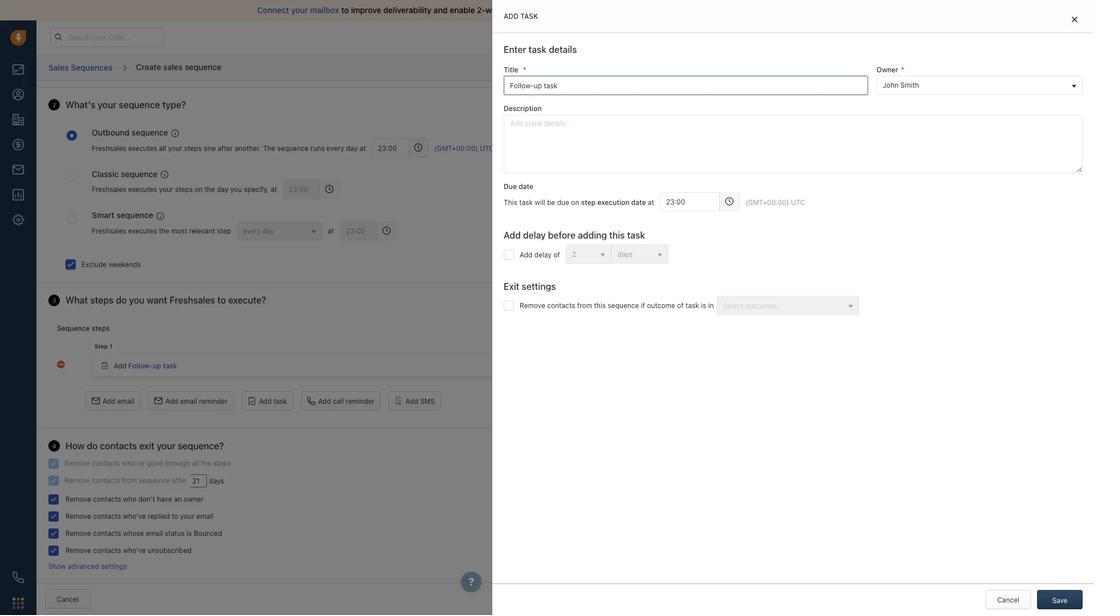Task type: vqa. For each thing, say whether or not it's contained in the screenshot.
John
yes



Task type: describe. For each thing, give the bounding box(es) containing it.
a sales sequence is a series of steps you can set up to nurture contacts in the crm. a step can be an email, task, call reminder, email reminder, or sms. once your steps are lined up, the crm executes them automatically for you.
[[842, 113, 1081, 150]]

2 horizontal spatial day
[[346, 144, 358, 152]]

2 button
[[566, 245, 612, 264]]

sync
[[503, 5, 520, 15]]

utc inside '(gmt+00:00) utc' link
[[480, 144, 494, 152]]

enter task details
[[504, 44, 577, 55]]

2 reminder, from the left
[[1032, 123, 1063, 131]]

save
[[1053, 597, 1068, 605]]

your left mailbox
[[291, 5, 308, 15]]

classic
[[92, 169, 119, 179]]

day inside "button"
[[263, 227, 274, 235]]

what's
[[66, 99, 95, 110]]

remove for remove contacts who've gone through all the steps
[[64, 460, 90, 468]]

add task button
[[242, 392, 293, 411]]

smith
[[901, 81, 919, 89]]

an inside the a sales sequence is a series of steps you can set up to nurture contacts in the crm. a step can be an email, task, call reminder, email reminder, or sms. once your steps are lined up, the crm executes them automatically for you.
[[920, 123, 927, 131]]

my
[[842, 171, 852, 179]]

classic sequence
[[92, 169, 158, 179]]

another.
[[235, 144, 261, 152]]

steps up step
[[92, 324, 110, 332]]

contacts for remove contacts who've unsubscribed
[[93, 547, 121, 555]]

crm
[[969, 132, 985, 140]]

1 horizontal spatial every
[[327, 144, 344, 152]]

contacts for remove contacts from sequence after
[[92, 477, 120, 485]]

this task will be due on step execution date at
[[504, 199, 654, 207]]

sequence right the
[[277, 144, 309, 152]]

every inside every day "button"
[[243, 227, 261, 235]]

execution
[[598, 199, 630, 207]]

freshsales for smart
[[92, 227, 126, 235]]

outbound
[[92, 128, 130, 137]]

you.
[[853, 142, 867, 150]]

contacts for remove contacts whose email status is bounced
[[93, 530, 121, 538]]

add task inside button
[[259, 397, 287, 405]]

what's your sequence type?
[[66, 99, 186, 110]]

contacts left the exit
[[100, 441, 137, 452]]

1 horizontal spatial after
[[218, 144, 233, 152]]

smart
[[92, 211, 115, 220]]

series
[[913, 113, 932, 121]]

exit
[[139, 441, 155, 452]]

exclude
[[82, 261, 107, 269]]

steps up "sequence steps"
[[90, 295, 114, 306]]

at right runs at left top
[[360, 144, 366, 152]]

Search your CRM... text field
[[50, 28, 164, 47]]

what for what steps do you want freshsales to execute?
[[66, 295, 88, 306]]

1 horizontal spatial cancel button
[[986, 591, 1032, 610]]

0 horizontal spatial is
[[187, 530, 192, 538]]

add email reminder
[[165, 397, 228, 405]]

who've for replied
[[123, 513, 146, 521]]

remove contacts whose email status is bounced
[[66, 530, 222, 538]]

step inside the a sales sequence is a series of steps you can set up to nurture contacts in the crm. a step can be an email, task, call reminder, email reminder, or sms. once your steps are lined up, the crm executes them automatically for you.
[[880, 123, 894, 131]]

0 horizontal spatial a
[[842, 113, 847, 121]]

add email
[[103, 397, 134, 405]]

title
[[504, 66, 519, 74]]

john smith button
[[877, 76, 1083, 95]]

0 horizontal spatial step
[[217, 227, 231, 235]]

1 horizontal spatial you
[[230, 186, 242, 194]]

of right "sync"
[[522, 5, 530, 15]]

steps down sequence?
[[213, 460, 231, 468]]

freshsales executes all your steps one after another. the sequence runs every day at
[[92, 144, 366, 152]]

what steps do you want freshsales to execute?
[[66, 295, 266, 306]]

days button
[[612, 245, 669, 264]]

0 horizontal spatial cancel button
[[45, 590, 91, 609]]

remove for remove contacts whose email status is bounced
[[66, 530, 91, 538]]

step 1
[[95, 344, 112, 350]]

at right specify,
[[271, 186, 277, 194]]

sequence down gone at the left of page
[[139, 477, 170, 485]]

the down 'one'
[[205, 186, 215, 194]]

due
[[504, 182, 517, 190]]

sales
[[48, 63, 69, 72]]

add delay before adding this task
[[504, 230, 645, 241]]

dialog containing enter task details
[[493, 0, 1095, 616]]

remove for remove contacts who don't have an owner
[[66, 496, 91, 504]]

how do contacts exit your sequence?
[[66, 441, 224, 452]]

steps down a
[[896, 132, 913, 140]]

remove contacts who've replied to your email
[[66, 513, 213, 521]]

1 vertical spatial (gmt+00:00) utc
[[746, 199, 805, 207]]

email inside the a sales sequence is a series of steps you can set up to nurture contacts in the crm. a step can be an email, task, call reminder, email reminder, or sms. once your steps are lined up, the crm executes them automatically for you.
[[1013, 123, 1030, 131]]

add call reminder button
[[301, 392, 381, 411]]

0 vertical spatial do
[[116, 295, 127, 306]]

weekends
[[109, 261, 141, 269]]

1 vertical spatial date
[[632, 199, 646, 207]]

will
[[535, 199, 545, 207]]

through
[[165, 460, 190, 468]]

who
[[123, 496, 136, 504]]

remove contacts from sequence after
[[64, 477, 187, 485]]

advanced
[[68, 563, 99, 571]]

is inside the a sales sequence is a series of steps you can set up to nurture contacts in the crm. a step can be an email, task, call reminder, email reminder, or sms. once your steps are lined up, the crm executes them automatically for you.
[[900, 113, 906, 121]]

the up sms.
[[842, 123, 852, 131]]

<span class=" ">sales reps can use this for weekly check-ins with leads and to run renewal campaigns e.g. renewing a contract</span> image
[[160, 171, 168, 179]]

on inside dialog
[[571, 199, 579, 207]]

execute?
[[228, 295, 266, 306]]

way
[[486, 5, 501, 15]]

gone
[[147, 460, 163, 468]]

save button
[[1038, 591, 1083, 610]]

contacts for remove contacts from this sequence if outcome of task is in
[[547, 302, 575, 310]]

the down sequence?
[[201, 460, 211, 468]]

0 horizontal spatial can
[[896, 123, 908, 131]]

freshsales executes your steps on the day you specify, at
[[92, 186, 277, 194]]

Enter title of task text field
[[504, 76, 868, 95]]

steps left 'one'
[[184, 144, 202, 152]]

0 vertical spatial this
[[610, 230, 625, 241]]

0 vertical spatial date
[[519, 182, 534, 190]]

my daily email limits
[[842, 171, 907, 179]]

0 vertical spatial all
[[159, 144, 166, 152]]

sms.
[[842, 132, 859, 140]]

add email button
[[86, 392, 141, 411]]

email up bounced
[[196, 513, 213, 521]]

remove contacts who've gone through all the steps
[[64, 460, 231, 468]]

1 vertical spatial in
[[709, 302, 714, 310]]

1 reminder, from the left
[[981, 123, 1011, 131]]

freshworks switcher image
[[13, 598, 24, 610]]

add inside button
[[165, 397, 178, 405]]

task inside button
[[274, 397, 287, 405]]

steps up most
[[175, 186, 193, 194]]

are inside the a sales sequence is a series of steps you can set up to nurture contacts in the crm. a step can be an email, task, call reminder, email reminder, or sms. once your steps are lined up, the crm executes them automatically for you.
[[915, 132, 925, 140]]

add delay of
[[520, 251, 560, 259]]

smart sequence
[[92, 211, 153, 220]]

remove for remove contacts who've replied to your email
[[66, 513, 91, 521]]

this
[[504, 199, 518, 207]]

you inside the a sales sequence is a series of steps you can set up to nurture contacts in the crm. a step can be an email, task, call reminder, email reminder, or sms. once your steps are lined up, the crm executes them automatically for you.
[[962, 113, 974, 121]]

utc inside dialog
[[791, 199, 805, 207]]

to left execute?
[[217, 295, 226, 306]]

type?
[[162, 99, 186, 110]]

freshsales executes the most relevant step
[[92, 227, 231, 235]]

who've for gone
[[122, 460, 145, 468]]

crm.
[[854, 123, 872, 131]]

owner
[[184, 496, 203, 504]]

follow-
[[128, 362, 153, 370]]

adding
[[578, 230, 607, 241]]

remove contacts from this sequence if outcome of task is in
[[520, 302, 714, 310]]

most
[[171, 227, 187, 235]]

sequence up outbound sequence
[[119, 99, 160, 110]]

0 horizontal spatial after
[[172, 477, 187, 485]]

remove contacts who've unsubscribed
[[66, 547, 192, 555]]

Select outcomes search field
[[720, 300, 845, 312]]

sequences?
[[900, 93, 945, 103]]

how
[[66, 441, 85, 452]]

due date
[[504, 182, 534, 190]]

0 vertical spatial on
[[195, 186, 203, 194]]

phone image
[[13, 572, 24, 584]]

exit settings
[[504, 281, 556, 292]]

sequence inside the a sales sequence is a series of steps you can set up to nurture contacts in the crm. a step can be an email, task, call reminder, email reminder, or sms. once your steps are lined up, the crm executes them automatically for you.
[[867, 113, 898, 121]]

from for this
[[577, 302, 592, 310]]

your down <span class=" ">sales reps can use this for traditional drip campaigns e.g. reengaging with cold prospects</span> image
[[168, 144, 182, 152]]

add sms
[[406, 397, 435, 405]]

sequences
[[71, 63, 113, 72]]

task,
[[950, 123, 966, 131]]

up,
[[945, 132, 955, 140]]

steps up 'task,'
[[943, 113, 960, 121]]

close image
[[1072, 16, 1078, 23]]

exclude weekends
[[82, 261, 141, 269]]

settings inside dialog
[[522, 281, 556, 292]]

delay for of
[[535, 251, 552, 259]]

owner
[[877, 66, 899, 74]]



Task type: locate. For each thing, give the bounding box(es) containing it.
sales sequences link
[[48, 59, 113, 77]]

on up the relevant
[[195, 186, 203, 194]]

reminder inside button
[[346, 397, 375, 405]]

executes down outbound sequence
[[128, 144, 157, 152]]

show advanced settings
[[48, 563, 127, 571]]

contacts for remove contacts who've gone through all the steps
[[92, 460, 120, 468]]

sms
[[420, 397, 435, 405]]

every right runs at left top
[[327, 144, 344, 152]]

connect your mailbox link
[[257, 5, 341, 15]]

sales right create
[[163, 62, 183, 71]]

days inside button
[[618, 250, 633, 258]]

executes down the classic sequence at the left of page
[[128, 186, 157, 194]]

a up sms.
[[842, 113, 847, 121]]

an right have
[[174, 496, 182, 504]]

your inside the a sales sequence is a series of steps you can set up to nurture contacts in the crm. a step can be an email, task, call reminder, email reminder, or sms. once your steps are lined up, the crm executes them automatically for you.
[[880, 132, 894, 140]]

mailbox
[[310, 5, 339, 15]]

of
[[522, 5, 530, 15], [934, 113, 941, 121], [554, 251, 560, 259], [677, 302, 684, 310]]

task
[[521, 12, 538, 20], [529, 44, 547, 55], [520, 199, 533, 207], [627, 230, 645, 241], [686, 302, 699, 310], [163, 362, 177, 370], [274, 397, 287, 405]]

remove for remove contacts from this sequence if outcome of task is in
[[520, 302, 546, 310]]

2 horizontal spatial you
[[962, 113, 974, 121]]

1 vertical spatial can
[[896, 123, 908, 131]]

email inside button
[[117, 397, 134, 405]]

email up them
[[1013, 123, 1030, 131]]

show
[[48, 563, 66, 571]]

0 vertical spatial be
[[910, 123, 918, 131]]

reminder up sequence?
[[199, 397, 228, 405]]

email down follow-
[[117, 397, 134, 405]]

do left want
[[116, 295, 127, 306]]

cancel for the right 'cancel' button
[[998, 596, 1020, 604]]

be inside the a sales sequence is a series of steps you can set up to nurture contacts in the crm. a step can be an email, task, call reminder, email reminder, or sms. once your steps are lined up, the crm executes them automatically for you.
[[910, 123, 918, 131]]

from
[[577, 302, 592, 310], [122, 477, 137, 485]]

to right mailbox
[[341, 5, 349, 15]]

your right the exit
[[157, 441, 176, 452]]

1 vertical spatial add task
[[259, 397, 287, 405]]

contacts inside dialog
[[547, 302, 575, 310]]

you left want
[[129, 295, 144, 306]]

add
[[504, 12, 519, 20], [504, 230, 521, 241], [520, 251, 533, 259], [114, 362, 127, 370], [103, 397, 115, 405], [165, 397, 178, 405], [259, 397, 272, 405], [318, 397, 331, 405], [406, 397, 418, 405]]

1 vertical spatial is
[[701, 302, 707, 310]]

contacts inside the a sales sequence is a series of steps you can set up to nurture contacts in the crm. a step can be an email, task, call reminder, email reminder, or sms. once your steps are lined up, the crm executes them automatically for you.
[[1045, 113, 1073, 121]]

cancel button down the show
[[45, 590, 91, 609]]

up up add email reminder button
[[153, 362, 161, 370]]

who've for unsubscribed
[[123, 547, 146, 555]]

due
[[557, 199, 569, 207]]

utc
[[480, 144, 494, 152], [791, 199, 805, 207]]

1 horizontal spatial reminder
[[346, 397, 375, 405]]

1 horizontal spatial sales
[[849, 113, 865, 121]]

0 vertical spatial settings
[[522, 281, 556, 292]]

of down before
[[554, 251, 560, 259]]

of right outcome
[[677, 302, 684, 310]]

0 vertical spatial (gmt+00:00)
[[434, 144, 478, 152]]

days right 2 button
[[618, 250, 633, 258]]

reminder left 'add sms' button
[[346, 397, 375, 405]]

follow-up task link
[[128, 362, 177, 370]]

contacts
[[1045, 113, 1073, 121], [547, 302, 575, 310], [100, 441, 137, 452], [92, 460, 120, 468], [92, 477, 120, 485], [93, 496, 121, 504], [93, 513, 121, 521], [93, 530, 121, 538], [93, 547, 121, 555]]

from for sequence
[[122, 477, 137, 485]]

be
[[910, 123, 918, 131], [547, 199, 555, 207]]

step left execution
[[581, 199, 596, 207]]

executes
[[987, 132, 1015, 140], [128, 144, 157, 152], [128, 186, 157, 194], [128, 227, 157, 235]]

0 horizontal spatial up
[[153, 362, 161, 370]]

0 vertical spatial day
[[346, 144, 358, 152]]

<span class=" ">sales reps can use this for prospecting and account-based selling e.g. following up with event attendees</span> image
[[156, 212, 164, 220]]

call
[[968, 123, 979, 131], [333, 397, 344, 405]]

reminder, up automatically
[[1032, 123, 1063, 131]]

1 horizontal spatial on
[[571, 199, 579, 207]]

up inside the a sales sequence is a series of steps you can set up to nurture contacts in the crm. a step can be an email, task, call reminder, email reminder, or sms. once your steps are lined up, the crm executes them automatically for you.
[[1001, 113, 1009, 121]]

freshsales for classic
[[92, 186, 126, 194]]

email,
[[929, 123, 949, 131]]

at
[[360, 144, 366, 152], [271, 186, 277, 194], [648, 199, 654, 207], [328, 227, 334, 235]]

what up "crm."
[[842, 93, 862, 103]]

add call reminder
[[318, 397, 375, 405]]

an
[[920, 123, 927, 131], [174, 496, 182, 504]]

after right 'one'
[[218, 144, 233, 152]]

reminder inside button
[[199, 397, 228, 405]]

remove for remove contacts from sequence after
[[64, 477, 90, 485]]

email
[[532, 5, 552, 15], [1013, 123, 1030, 131], [871, 171, 888, 179], [117, 397, 134, 405], [180, 397, 197, 405], [196, 513, 213, 521], [146, 530, 163, 538]]

at right every day "button"
[[328, 227, 334, 235]]

specify,
[[244, 186, 269, 194]]

to inside the a sales sequence is a series of steps you can set up to nurture contacts in the crm. a step can be an email, task, call reminder, email reminder, or sms. once your steps are lined up, the crm executes them automatically for you.
[[1011, 113, 1018, 121]]

be down a
[[910, 123, 918, 131]]

sequence left the <span class=" ">sales reps can use this for prospecting and account-based selling e.g. following up with event attendees</span> image
[[117, 211, 153, 220]]

2 horizontal spatial is
[[900, 113, 906, 121]]

1 horizontal spatial be
[[910, 123, 918, 131]]

2 inside button
[[572, 250, 576, 258]]

0 horizontal spatial add task
[[259, 397, 287, 405]]

remove for remove contacts who've unsubscribed
[[66, 547, 91, 555]]

Add some details... text field
[[504, 115, 1083, 173]]

replied
[[148, 513, 170, 521]]

freshsales right want
[[170, 295, 215, 306]]

1
[[109, 344, 112, 350]]

sequence steps
[[57, 324, 110, 332]]

who've down whose
[[123, 547, 146, 555]]

0 vertical spatial add task
[[504, 12, 538, 20]]

1 horizontal spatial call
[[968, 123, 979, 131]]

reminder for add email reminder
[[199, 397, 228, 405]]

a
[[907, 113, 911, 121]]

1 horizontal spatial days
[[618, 250, 633, 258]]

create
[[136, 62, 161, 71]]

0 vertical spatial can
[[976, 113, 987, 121]]

email inside button
[[180, 397, 197, 405]]

don't
[[138, 496, 155, 504]]

1 vertical spatial after
[[172, 477, 187, 485]]

add sms button
[[389, 392, 441, 411]]

0 horizontal spatial days
[[209, 477, 224, 485]]

0 horizontal spatial call
[[333, 397, 344, 405]]

every
[[327, 144, 344, 152], [243, 227, 261, 235]]

sales for create
[[163, 62, 183, 71]]

1 vertical spatial this
[[594, 302, 606, 310]]

cancel for 'cancel' button to the left
[[57, 596, 79, 604]]

0 vertical spatial days
[[618, 250, 633, 258]]

0 vertical spatial 2
[[52, 101, 56, 108]]

0 horizontal spatial sales
[[163, 62, 183, 71]]

is
[[900, 113, 906, 121], [701, 302, 707, 310], [187, 530, 192, 538]]

1 vertical spatial 2
[[572, 250, 576, 258]]

all
[[159, 144, 166, 152], [192, 460, 199, 468]]

0 horizontal spatial do
[[87, 441, 98, 452]]

2 vertical spatial step
[[217, 227, 231, 235]]

sales
[[163, 62, 183, 71], [878, 93, 898, 103], [849, 113, 865, 121]]

email right "sync"
[[532, 5, 552, 15]]

email down "replied"
[[146, 530, 163, 538]]

sales up "crm."
[[849, 113, 865, 121]]

step right the relevant
[[217, 227, 231, 235]]

john smith
[[883, 81, 919, 89]]

contacts left whose
[[93, 530, 121, 538]]

1 horizontal spatial in
[[1075, 113, 1081, 121]]

0 horizontal spatial reminder
[[199, 397, 228, 405]]

you up 'task,'
[[962, 113, 974, 121]]

1 vertical spatial day
[[217, 186, 229, 194]]

<span class=" ">sales reps can use this for traditional drip campaigns e.g. reengaging with cold prospects</span> image
[[171, 129, 179, 137]]

1 vertical spatial do
[[87, 441, 98, 452]]

1 vertical spatial call
[[333, 397, 344, 405]]

0 vertical spatial what
[[842, 93, 862, 103]]

what for what are sales sequences?
[[842, 93, 862, 103]]

freshsales
[[92, 144, 126, 152], [92, 186, 126, 194], [92, 227, 126, 235], [170, 295, 215, 306]]

0 vertical spatial every
[[327, 144, 344, 152]]

on right the due
[[571, 199, 579, 207]]

1 horizontal spatial are
[[915, 132, 925, 140]]

can left set
[[976, 113, 987, 121]]

have
[[157, 496, 172, 504]]

0 vertical spatial a
[[842, 113, 847, 121]]

1 horizontal spatial cancel
[[998, 596, 1020, 604]]

(gmt+00:00) inside '(gmt+00:00) utc' link
[[434, 144, 478, 152]]

1 horizontal spatial settings
[[522, 281, 556, 292]]

0 horizontal spatial this
[[594, 302, 606, 310]]

1 horizontal spatial all
[[192, 460, 199, 468]]

1 vertical spatial be
[[547, 199, 555, 207]]

contacts down exit settings
[[547, 302, 575, 310]]

0 vertical spatial an
[[920, 123, 927, 131]]

1 horizontal spatial date
[[632, 199, 646, 207]]

after
[[218, 144, 233, 152], [172, 477, 187, 485]]

connect your mailbox to improve deliverability and enable 2-way sync of email conversations.
[[257, 5, 610, 15]]

contacts for remove contacts who don't have an owner
[[93, 496, 121, 504]]

them
[[1017, 132, 1034, 140]]

0 horizontal spatial (gmt+00:00)
[[434, 144, 478, 152]]

to right "replied"
[[172, 513, 178, 521]]

remove
[[520, 302, 546, 310], [64, 460, 90, 468], [64, 477, 90, 485], [66, 496, 91, 504], [66, 513, 91, 521], [66, 530, 91, 538], [66, 547, 91, 555]]

executes down set
[[987, 132, 1015, 140]]

executes down the <span class=" ">sales reps can use this for prospecting and account-based selling e.g. following up with event attendees</span> image
[[128, 227, 157, 235]]

1 horizontal spatial a
[[874, 123, 878, 131]]

0 vertical spatial who've
[[122, 460, 145, 468]]

from down 2 button
[[577, 302, 592, 310]]

your right what's
[[98, 99, 117, 110]]

at inside dialog
[[648, 199, 654, 207]]

is left a
[[900, 113, 906, 121]]

delay
[[523, 230, 546, 241], [535, 251, 552, 259]]

the down 'task,'
[[957, 132, 967, 140]]

freshsales down "classic"
[[92, 186, 126, 194]]

once
[[861, 132, 878, 140]]

executes inside the a sales sequence is a series of steps you can set up to nurture contacts in the crm. a step can be an email, task, call reminder, email reminder, or sms. once your steps are lined up, the crm executes them automatically for you.
[[987, 132, 1015, 140]]

2 vertical spatial sales
[[849, 113, 865, 121]]

step right "crm."
[[880, 123, 894, 131]]

executes for smart sequence
[[128, 227, 157, 235]]

relevant
[[189, 227, 215, 235]]

dialog
[[493, 0, 1095, 616]]

before
[[548, 230, 576, 241]]

1 vertical spatial every
[[243, 227, 261, 235]]

2
[[52, 101, 56, 108], [572, 250, 576, 258]]

is right outcome
[[701, 302, 707, 310]]

0 vertical spatial up
[[1001, 113, 1009, 121]]

outbound sequence
[[92, 128, 168, 137]]

1 vertical spatial a
[[874, 123, 878, 131]]

add follow-up task
[[114, 362, 177, 370]]

connect
[[257, 5, 289, 15]]

0 horizontal spatial utc
[[480, 144, 494, 152]]

cancel down the show
[[57, 596, 79, 604]]

from up who
[[122, 477, 137, 485]]

2 vertical spatial is
[[187, 530, 192, 538]]

your down <span class=" ">sales reps can use this for weekly check-ins with leads and to run renewal campaigns e.g. renewing a contract</span> image
[[159, 186, 173, 194]]

sequence
[[57, 324, 90, 332]]

of inside the a sales sequence is a series of steps you can set up to nurture contacts in the crm. a step can be an email, task, call reminder, email reminder, or sms. once your steps are lined up, the crm executes them automatically for you.
[[934, 113, 941, 121]]

contacts down remove contacts who don't have an owner
[[93, 513, 121, 521]]

1 vertical spatial are
[[915, 132, 925, 140]]

email right daily
[[871, 171, 888, 179]]

be right will
[[547, 199, 555, 207]]

in inside the a sales sequence is a series of steps you can set up to nurture contacts in the crm. a step can be an email, task, call reminder, email reminder, or sms. once your steps are lined up, the crm executes them automatically for you.
[[1075, 113, 1081, 121]]

0 horizontal spatial be
[[547, 199, 555, 207]]

1 horizontal spatial add task
[[504, 12, 538, 20]]

daily
[[854, 171, 869, 179]]

sequence left <span class=" ">sales reps can use this for traditional drip campaigns e.g. reengaging with cold prospects</span> image
[[132, 128, 168, 137]]

from inside dialog
[[577, 302, 592, 310]]

1 vertical spatial an
[[174, 496, 182, 504]]

1 horizontal spatial from
[[577, 302, 592, 310]]

the
[[842, 123, 852, 131], [957, 132, 967, 140], [205, 186, 215, 194], [159, 227, 169, 235], [201, 460, 211, 468]]

your right 'once'
[[880, 132, 894, 140]]

sales inside the a sales sequence is a series of steps you can set up to nurture contacts in the crm. a step can be an email, task, call reminder, email reminder, or sms. once your steps are lined up, the crm executes them automatically for you.
[[849, 113, 865, 121]]

1 vertical spatial what
[[66, 295, 88, 306]]

1 horizontal spatial can
[[976, 113, 987, 121]]

improve
[[351, 5, 381, 15]]

0 horizontal spatial cancel
[[57, 596, 79, 604]]

all right through
[[192, 460, 199, 468]]

all up <span class=" ">sales reps can use this for weekly check-ins with leads and to run renewal campaigns e.g. renewing a contract</span> image
[[159, 144, 166, 152]]

in right outcome
[[709, 302, 714, 310]]

day left specify,
[[217, 186, 229, 194]]

your down owner
[[180, 513, 195, 521]]

delay for before
[[523, 230, 546, 241]]

who've up remove contacts from sequence after
[[122, 460, 145, 468]]

1 reminder from the left
[[199, 397, 228, 405]]

step
[[95, 344, 108, 350]]

executes for outbound sequence
[[128, 144, 157, 152]]

settings
[[522, 281, 556, 292], [101, 563, 127, 571]]

1 vertical spatial from
[[122, 477, 137, 485]]

2 horizontal spatial sales
[[878, 93, 898, 103]]

None text field
[[660, 192, 720, 212], [190, 475, 207, 488], [660, 192, 720, 212], [190, 475, 207, 488]]

1 vertical spatial on
[[571, 199, 579, 207]]

1 vertical spatial (gmt+00:00)
[[746, 199, 789, 207]]

date
[[519, 182, 534, 190], [632, 199, 646, 207]]

for
[[842, 142, 851, 150]]

2-
[[477, 5, 486, 15]]

the left most
[[159, 227, 169, 235]]

0 horizontal spatial an
[[174, 496, 182, 504]]

1 horizontal spatial (gmt+00:00)
[[746, 199, 789, 207]]

4
[[52, 443, 56, 449]]

day down specify,
[[263, 227, 274, 235]]

1 vertical spatial utc
[[791, 199, 805, 207]]

conversations.
[[554, 5, 610, 15]]

contacts for remove contacts who've replied to your email
[[93, 513, 121, 521]]

remove inside dialog
[[520, 302, 546, 310]]

you left specify,
[[230, 186, 242, 194]]

cancel left save button
[[998, 596, 1020, 604]]

delay down before
[[535, 251, 552, 259]]

a up 'once'
[[874, 123, 878, 131]]

date right execution
[[632, 199, 646, 207]]

cancel inside dialog
[[998, 596, 1020, 604]]

settings down remove contacts who've unsubscribed
[[101, 563, 127, 571]]

limits
[[890, 171, 907, 179]]

0 horizontal spatial (gmt+00:00) utc
[[434, 144, 494, 152]]

2 reminder from the left
[[346, 397, 375, 405]]

1 horizontal spatial utc
[[791, 199, 805, 207]]

are up "crm."
[[864, 93, 876, 103]]

1 horizontal spatial day
[[263, 227, 274, 235]]

contacts up remove contacts from sequence after
[[92, 460, 120, 468]]

sequence down the what are sales sequences?
[[867, 113, 898, 121]]

1 vertical spatial all
[[192, 460, 199, 468]]

0 horizontal spatial settings
[[101, 563, 127, 571]]

call inside the a sales sequence is a series of steps you can set up to nurture contacts in the crm. a step can be an email, task, call reminder, email reminder, or sms. once your steps are lined up, the crm executes them automatically for you.
[[968, 123, 979, 131]]

add task
[[504, 12, 538, 20], [259, 397, 287, 405]]

sequence
[[185, 62, 221, 71], [119, 99, 160, 110], [867, 113, 898, 121], [132, 128, 168, 137], [277, 144, 309, 152], [121, 169, 158, 179], [117, 211, 153, 220], [608, 302, 639, 310], [139, 477, 170, 485]]

0 vertical spatial is
[[900, 113, 906, 121]]

cancel button left save button
[[986, 591, 1032, 610]]

0 vertical spatial (gmt+00:00) utc
[[434, 144, 494, 152]]

contacts up or on the right
[[1045, 113, 1073, 121]]

if
[[641, 302, 645, 310]]

0 vertical spatial call
[[968, 123, 979, 131]]

sequence up type?
[[185, 62, 221, 71]]

every day
[[243, 227, 274, 235]]

nurture
[[1020, 113, 1043, 121]]

sales for a
[[849, 113, 865, 121]]

0 horizontal spatial every
[[243, 227, 261, 235]]

date right due
[[519, 182, 534, 190]]

call inside button
[[333, 397, 344, 405]]

reminder, down set
[[981, 123, 1011, 131]]

what right 3
[[66, 295, 88, 306]]

0 horizontal spatial date
[[519, 182, 534, 190]]

description
[[504, 105, 542, 113]]

1 vertical spatial sales
[[878, 93, 898, 103]]

who've
[[122, 460, 145, 468], [123, 513, 146, 521], [123, 547, 146, 555]]

1 vertical spatial you
[[230, 186, 242, 194]]

enter
[[504, 44, 526, 55]]

1 vertical spatial step
[[581, 199, 596, 207]]

executes for classic sequence
[[128, 186, 157, 194]]

automatically
[[1036, 132, 1079, 140]]

1 vertical spatial delay
[[535, 251, 552, 259]]

sequence left <span class=" ">sales reps can use this for weekly check-ins with leads and to run renewal campaigns e.g. renewing a contract</span> image
[[121, 169, 158, 179]]

0 horizontal spatial day
[[217, 186, 229, 194]]

3
[[52, 297, 56, 304]]

are left lined
[[915, 132, 925, 140]]

add task inside dialog
[[504, 12, 538, 20]]

sequence left if
[[608, 302, 639, 310]]

freshsales for outbound
[[92, 144, 126, 152]]

0 horizontal spatial you
[[129, 295, 144, 306]]

to left nurture
[[1011, 113, 1018, 121]]

bounced
[[194, 530, 222, 538]]

1 vertical spatial up
[[153, 362, 161, 370]]

details
[[549, 44, 577, 55]]

reminder for add call reminder
[[346, 397, 375, 405]]

freshsales down outbound
[[92, 144, 126, 152]]

0 horizontal spatial on
[[195, 186, 203, 194]]

0 vertical spatial are
[[864, 93, 876, 103]]

every day button
[[237, 221, 322, 241]]

can down a
[[896, 123, 908, 131]]

1 horizontal spatial do
[[116, 295, 127, 306]]

in up automatically
[[1075, 113, 1081, 121]]

phone element
[[7, 567, 30, 589]]

whose
[[123, 530, 144, 538]]



